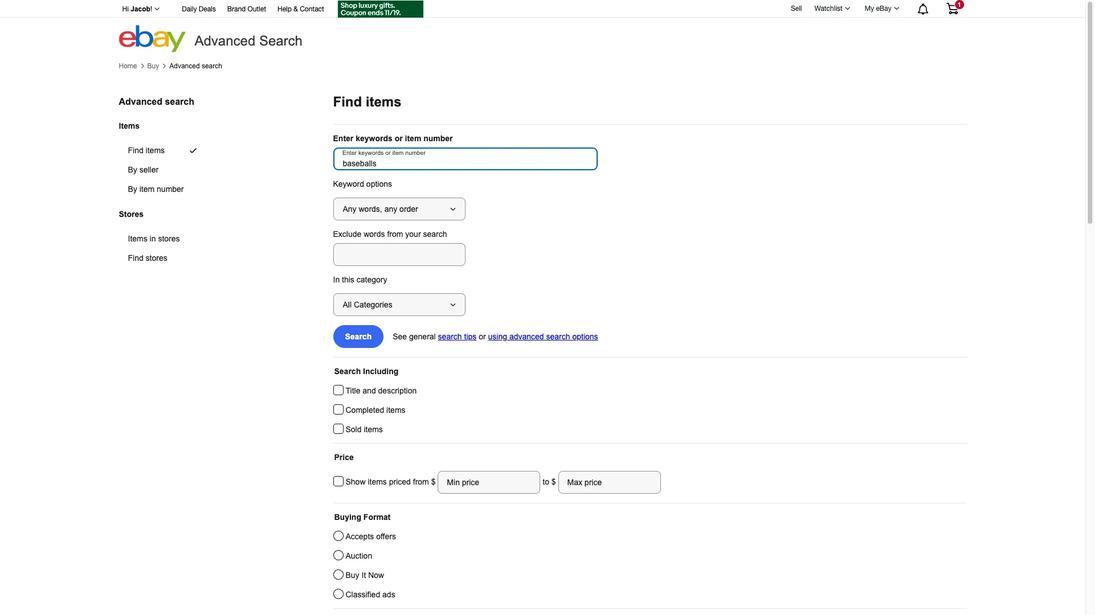 Task type: locate. For each thing, give the bounding box(es) containing it.
enter
[[333, 134, 354, 143]]

advanced
[[195, 33, 255, 48], [169, 62, 200, 70], [119, 97, 162, 107]]

get the coupon image
[[338, 1, 423, 18]]

search inside "button"
[[345, 332, 372, 341]]

items in stores link
[[119, 229, 207, 249]]

0 horizontal spatial buy
[[147, 62, 159, 70]]

0 vertical spatial options
[[366, 180, 392, 189]]

items right show
[[368, 477, 387, 487]]

1 horizontal spatial buy
[[346, 571, 359, 580]]

buy for buy it now
[[346, 571, 359, 580]]

completed
[[346, 406, 384, 415]]

my
[[865, 5, 874, 13]]

item down seller
[[139, 185, 155, 194]]

0 horizontal spatial number
[[157, 185, 184, 194]]

or
[[395, 134, 403, 143], [479, 332, 486, 341]]

it
[[362, 571, 366, 580]]

0 horizontal spatial item
[[139, 185, 155, 194]]

general
[[409, 332, 436, 341]]

search
[[202, 62, 222, 70], [165, 97, 194, 107], [423, 230, 447, 239], [438, 332, 462, 341], [546, 332, 570, 341]]

1 horizontal spatial options
[[572, 332, 598, 341]]

by down by seller
[[128, 185, 137, 194]]

items
[[119, 121, 140, 130], [128, 234, 147, 244]]

exclude words from your search
[[333, 230, 447, 239]]

buy
[[147, 62, 159, 70], [346, 571, 359, 580]]

0 horizontal spatial or
[[395, 134, 403, 143]]

search down the help
[[259, 33, 303, 48]]

items
[[366, 94, 402, 109], [146, 146, 165, 155], [386, 406, 406, 415], [364, 425, 383, 434], [368, 477, 387, 487]]

banner
[[116, 0, 967, 52]]

category
[[357, 275, 387, 284]]

1 vertical spatial item
[[139, 185, 155, 194]]

ads
[[382, 590, 395, 600]]

including
[[363, 367, 399, 376]]

1 vertical spatial by
[[128, 185, 137, 194]]

0 vertical spatial or
[[395, 134, 403, 143]]

search including
[[334, 367, 399, 376]]

offers
[[376, 532, 396, 541]]

1 horizontal spatial item
[[405, 134, 421, 143]]

1 vertical spatial buy
[[346, 571, 359, 580]]

1 vertical spatial or
[[479, 332, 486, 341]]

daily deals
[[182, 5, 216, 13]]

items for items in stores
[[128, 234, 147, 244]]

search up title
[[334, 367, 361, 376]]

or right tips
[[479, 332, 486, 341]]

find up by seller
[[128, 146, 143, 155]]

find inside find items link
[[128, 146, 143, 155]]

items up seller
[[146, 146, 165, 155]]

search right your
[[423, 230, 447, 239]]

items left in
[[128, 234, 147, 244]]

classified ads
[[346, 590, 395, 600]]

advanced right buy link
[[169, 62, 200, 70]]

1 by from the top
[[128, 165, 137, 175]]

2 $ from the left
[[552, 477, 556, 487]]

number down by seller link
[[157, 185, 184, 194]]

2 vertical spatial advanced
[[119, 97, 162, 107]]

description
[[378, 386, 417, 396]]

stores down items in stores on the top of page
[[146, 254, 167, 263]]

Exclude words from your search text field
[[333, 243, 465, 266]]

buy for buy link
[[147, 62, 159, 70]]

0 horizontal spatial $
[[431, 477, 438, 487]]

1 horizontal spatial $
[[552, 477, 556, 487]]

see
[[393, 332, 407, 341]]

1 vertical spatial number
[[157, 185, 184, 194]]

1 vertical spatial stores
[[146, 254, 167, 263]]

0 vertical spatial number
[[424, 134, 453, 143]]

find items up keywords
[[333, 94, 402, 109]]

show items priced from
[[346, 477, 431, 487]]

0 vertical spatial advanced search
[[169, 62, 222, 70]]

1 vertical spatial from
[[413, 477, 429, 487]]

stores right in
[[158, 234, 180, 244]]

0 vertical spatial by
[[128, 165, 137, 175]]

using
[[488, 332, 507, 341]]

to $
[[541, 477, 558, 487]]

my ebay link
[[859, 2, 904, 15]]

buy left the it
[[346, 571, 359, 580]]

number
[[424, 134, 453, 143], [157, 185, 184, 194]]

stores
[[119, 210, 144, 219]]

accepts offers
[[346, 532, 396, 541]]

format
[[364, 513, 391, 522]]

find items
[[333, 94, 402, 109], [128, 146, 165, 155]]

deals
[[199, 5, 216, 13]]

find stores link
[[119, 249, 207, 268]]

my ebay
[[865, 5, 892, 13]]

0 vertical spatial buy
[[147, 62, 159, 70]]

from left your
[[387, 230, 403, 239]]

find items up seller
[[128, 146, 165, 155]]

find up enter
[[333, 94, 362, 109]]

in
[[333, 275, 340, 284]]

account navigation
[[116, 0, 967, 19]]

advanced search
[[169, 62, 222, 70], [119, 97, 194, 107]]

from
[[387, 230, 403, 239], [413, 477, 429, 487]]

daily deals link
[[182, 3, 216, 16]]

0 vertical spatial from
[[387, 230, 403, 239]]

items up find items link in the left top of the page
[[119, 121, 140, 130]]

help & contact
[[278, 5, 324, 13]]

1 vertical spatial search
[[345, 332, 372, 341]]

keyword
[[333, 180, 364, 189]]

completed items
[[346, 406, 406, 415]]

find
[[333, 94, 362, 109], [128, 146, 143, 155], [128, 254, 143, 263]]

sell
[[791, 4, 802, 12]]

1 vertical spatial options
[[572, 332, 598, 341]]

buy right home link
[[147, 62, 159, 70]]

number up enter keywords or item number text box
[[424, 134, 453, 143]]

advanced search right buy link
[[169, 62, 222, 70]]

1 vertical spatial find
[[128, 146, 143, 155]]

search button
[[333, 325, 384, 348]]

tips
[[464, 332, 477, 341]]

item
[[405, 134, 421, 143], [139, 185, 155, 194]]

see general search tips or using advanced search options
[[393, 332, 598, 341]]

&
[[294, 5, 298, 13]]

2 vertical spatial search
[[334, 367, 361, 376]]

0 vertical spatial find
[[333, 94, 362, 109]]

2 vertical spatial find
[[128, 254, 143, 263]]

0 horizontal spatial from
[[387, 230, 403, 239]]

1 horizontal spatial number
[[424, 134, 453, 143]]

from right priced
[[413, 477, 429, 487]]

options
[[366, 180, 392, 189], [572, 332, 598, 341]]

Enter maximum price range value, $ text field
[[558, 471, 661, 494]]

0 vertical spatial items
[[119, 121, 140, 130]]

find stores
[[128, 254, 167, 263]]

by for by seller
[[128, 165, 137, 175]]

0 vertical spatial item
[[405, 134, 421, 143]]

0 horizontal spatial options
[[366, 180, 392, 189]]

buying format
[[334, 513, 391, 522]]

$ right priced
[[431, 477, 438, 487]]

search up search including
[[345, 332, 372, 341]]

1 horizontal spatial find items
[[333, 94, 402, 109]]

in
[[150, 234, 156, 244]]

find for find stores link
[[128, 254, 143, 263]]

words
[[364, 230, 385, 239]]

find inside find stores link
[[128, 254, 143, 263]]

advanced search down buy link
[[119, 97, 194, 107]]

0 vertical spatial advanced
[[195, 33, 255, 48]]

$
[[431, 477, 438, 487], [552, 477, 556, 487]]

enter keywords or item number
[[333, 134, 453, 143]]

$ right to
[[552, 477, 556, 487]]

title and description
[[346, 386, 417, 396]]

search
[[259, 33, 303, 48], [345, 332, 372, 341], [334, 367, 361, 376]]

brand
[[227, 5, 246, 13]]

advanced down 'brand'
[[195, 33, 255, 48]]

2 by from the top
[[128, 185, 137, 194]]

using advanced search options link
[[488, 332, 598, 341]]

find down items in stores on the top of page
[[128, 254, 143, 263]]

find items inside find items link
[[128, 146, 165, 155]]

by item number
[[128, 185, 184, 194]]

keywords
[[356, 134, 393, 143]]

ebay
[[876, 5, 892, 13]]

item right keywords
[[405, 134, 421, 143]]

advanced down buy link
[[119, 97, 162, 107]]

0 horizontal spatial find items
[[128, 146, 165, 155]]

or right keywords
[[395, 134, 403, 143]]

daily
[[182, 5, 197, 13]]

1 vertical spatial find items
[[128, 146, 165, 155]]

1 vertical spatial items
[[128, 234, 147, 244]]

by left seller
[[128, 165, 137, 175]]

1 horizontal spatial or
[[479, 332, 486, 341]]



Task type: describe. For each thing, give the bounding box(es) containing it.
0 vertical spatial search
[[259, 33, 303, 48]]

home
[[119, 62, 137, 70]]

Enter keywords or item number text field
[[333, 148, 598, 170]]

items down completed items
[[364, 425, 383, 434]]

find items link
[[119, 141, 211, 160]]

1 vertical spatial advanced search
[[119, 97, 194, 107]]

!
[[150, 5, 152, 13]]

search down advanced search link
[[165, 97, 194, 107]]

keyword options
[[333, 180, 392, 189]]

1 horizontal spatial from
[[413, 477, 429, 487]]

exclude
[[333, 230, 362, 239]]

0 vertical spatial stores
[[158, 234, 180, 244]]

in this category
[[333, 275, 387, 284]]

search tips link
[[438, 332, 477, 341]]

hi
[[122, 5, 129, 13]]

find for find items link in the left top of the page
[[128, 146, 143, 155]]

title
[[346, 386, 360, 396]]

search right advanced
[[546, 332, 570, 341]]

1 vertical spatial advanced
[[169, 62, 200, 70]]

this
[[342, 275, 354, 284]]

Enter minimum price range value, $ text field
[[438, 471, 541, 494]]

0 vertical spatial find items
[[333, 94, 402, 109]]

show
[[346, 477, 366, 487]]

help
[[278, 5, 292, 13]]

search left tips
[[438, 332, 462, 341]]

by seller
[[128, 165, 159, 175]]

items for items
[[119, 121, 140, 130]]

sold
[[346, 425, 362, 434]]

items up enter keywords or item number
[[366, 94, 402, 109]]

buy link
[[147, 62, 159, 70]]

watchlist link
[[808, 2, 855, 15]]

items down description
[[386, 406, 406, 415]]

by seller link
[[119, 160, 211, 180]]

and
[[363, 386, 376, 396]]

by item number link
[[119, 180, 211, 199]]

1 link
[[940, 0, 965, 17]]

sell link
[[786, 4, 807, 12]]

contact
[[300, 5, 324, 13]]

watchlist
[[815, 5, 843, 13]]

search down advanced search on the top left of the page
[[202, 62, 222, 70]]

banner containing sell
[[116, 0, 967, 52]]

brand outlet
[[227, 5, 266, 13]]

your
[[405, 230, 421, 239]]

price
[[334, 453, 354, 462]]

search for search "button"
[[345, 332, 372, 341]]

1
[[958, 1, 961, 8]]

auction
[[346, 552, 372, 561]]

help & contact link
[[278, 3, 324, 16]]

search for search including
[[334, 367, 361, 376]]

buying
[[334, 513, 361, 522]]

buy it now
[[346, 571, 384, 580]]

now
[[368, 571, 384, 580]]

advanced search
[[195, 33, 303, 48]]

home link
[[119, 62, 137, 70]]

outlet
[[248, 5, 266, 13]]

by for by item number
[[128, 185, 137, 194]]

advanced search link
[[169, 62, 222, 70]]

jacob
[[131, 5, 150, 13]]

items in stores
[[128, 234, 180, 244]]

seller
[[139, 165, 159, 175]]

advanced
[[509, 332, 544, 341]]

hi jacob !
[[122, 5, 152, 13]]

sold items
[[346, 425, 383, 434]]

classified
[[346, 590, 380, 600]]

accepts
[[346, 532, 374, 541]]

brand outlet link
[[227, 3, 266, 16]]

priced
[[389, 477, 411, 487]]

to
[[543, 477, 549, 487]]

1 $ from the left
[[431, 477, 438, 487]]



Task type: vqa. For each thing, say whether or not it's contained in the screenshot.
Search Including
yes



